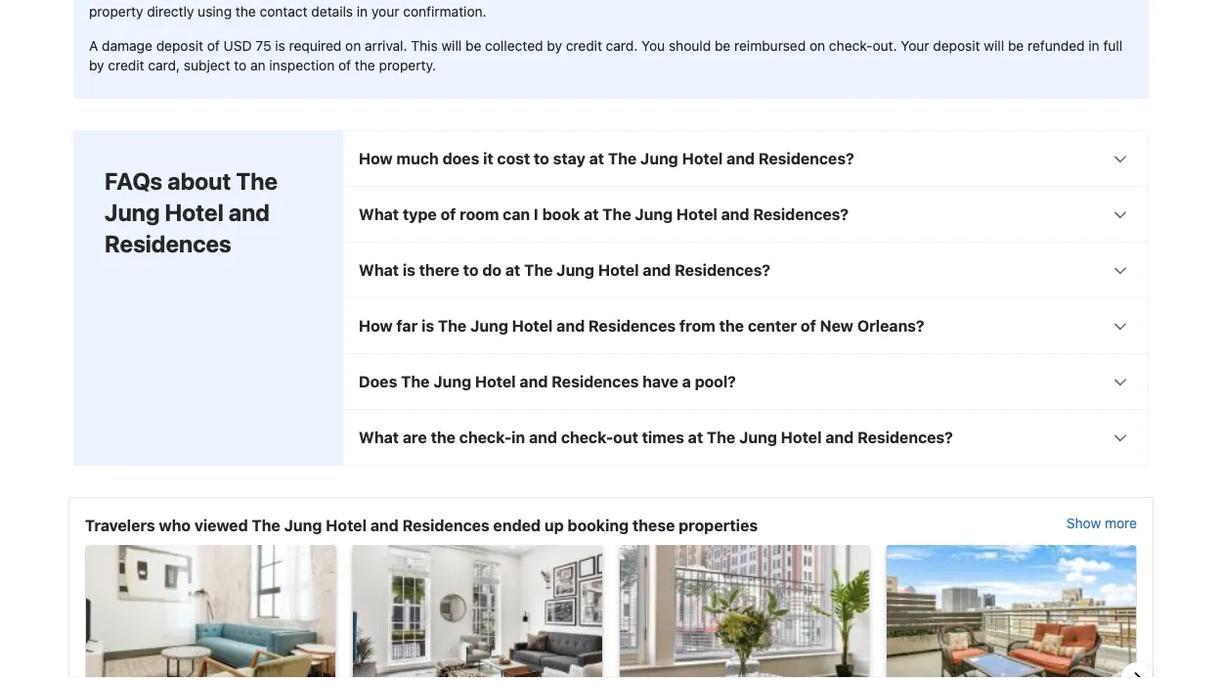 Task type: locate. For each thing, give the bounding box(es) containing it.
be left collected
[[466, 37, 482, 54]]

the right stay
[[608, 149, 637, 168]]

2 vertical spatial is
[[422, 317, 434, 335]]

is
[[275, 37, 285, 54], [403, 261, 416, 279], [422, 317, 434, 335]]

of up subject
[[207, 37, 220, 54]]

book
[[543, 205, 580, 224]]

residences?
[[759, 149, 855, 168], [754, 205, 849, 224], [675, 261, 771, 279], [858, 428, 954, 447]]

what left are
[[359, 428, 399, 447]]

how much does it cost to stay at the jung hotel and residences?
[[359, 149, 855, 168]]

by right collected
[[547, 37, 562, 54]]

pool?
[[695, 372, 737, 391]]

check- right are
[[460, 428, 512, 447]]

usd
[[224, 37, 252, 54]]

jung down faqs
[[105, 199, 160, 226]]

will
[[442, 37, 462, 54], [985, 37, 1005, 54]]

what are the check-in and check-out times at the jung hotel and residences?
[[359, 428, 954, 447]]

1 horizontal spatial in
[[1089, 37, 1100, 54]]

2 vertical spatial to
[[463, 261, 479, 279]]

2 horizontal spatial be
[[1009, 37, 1025, 54]]

have
[[643, 372, 679, 391]]

new
[[820, 317, 854, 335]]

is left there
[[403, 261, 416, 279]]

faqs about the jung hotel and residences
[[105, 167, 278, 257]]

and inside "what is there to do at the jung hotel and residences?" dropdown button
[[643, 261, 672, 279]]

1 vertical spatial what
[[359, 261, 399, 279]]

1 horizontal spatial is
[[403, 261, 416, 279]]

jung inside faqs about the jung hotel and residences
[[105, 199, 160, 226]]

how left far
[[359, 317, 393, 335]]

what left there
[[359, 261, 399, 279]]

travelers
[[85, 516, 155, 535]]

center
[[748, 317, 798, 335]]

in left full
[[1089, 37, 1100, 54]]

2 deposit from the left
[[934, 37, 981, 54]]

jung down how much does it cost to stay at the jung hotel and residences?
[[635, 205, 673, 224]]

what left "type"
[[359, 205, 399, 224]]

1 horizontal spatial deposit
[[934, 37, 981, 54]]

show more
[[1067, 515, 1138, 531]]

residences down about
[[105, 230, 232, 257]]

faqs
[[105, 167, 163, 195]]

what
[[359, 205, 399, 224], [359, 261, 399, 279], [359, 428, 399, 447]]

is right far
[[422, 317, 434, 335]]

an
[[250, 57, 266, 73]]

1 how from the top
[[359, 149, 393, 168]]

on
[[346, 37, 361, 54], [810, 37, 826, 54]]

how left much at top left
[[359, 149, 393, 168]]

1 will from the left
[[442, 37, 462, 54]]

how far is the jung hotel and residences from the center of new orleans?
[[359, 317, 925, 335]]

be
[[466, 37, 482, 54], [715, 37, 731, 54], [1009, 37, 1025, 54]]

in inside dropdown button
[[512, 428, 526, 447]]

viewed
[[195, 516, 248, 535]]

check- left your
[[830, 37, 873, 54]]

2 vertical spatial the
[[431, 428, 456, 447]]

out.
[[873, 37, 898, 54]]

will right this at left top
[[442, 37, 462, 54]]

0 horizontal spatial deposit
[[156, 37, 203, 54]]

and
[[727, 149, 755, 168], [229, 199, 270, 226], [722, 205, 750, 224], [643, 261, 672, 279], [557, 317, 585, 335], [520, 372, 548, 391], [529, 428, 558, 447], [826, 428, 854, 447], [371, 516, 399, 535]]

1 horizontal spatial be
[[715, 37, 731, 54]]

1 horizontal spatial the
[[431, 428, 456, 447]]

to left an
[[234, 57, 247, 73]]

0 vertical spatial how
[[359, 149, 393, 168]]

a
[[89, 37, 98, 54]]

jung
[[641, 149, 679, 168], [105, 199, 160, 226], [635, 205, 673, 224], [557, 261, 595, 279], [471, 317, 509, 335], [434, 372, 472, 391], [740, 428, 778, 447], [284, 516, 322, 535]]

2 on from the left
[[810, 37, 826, 54]]

in
[[1089, 37, 1100, 54], [512, 428, 526, 447]]

about
[[168, 167, 231, 195]]

credit left card.
[[566, 37, 603, 54]]

be left refunded in the right of the page
[[1009, 37, 1025, 54]]

accordion control element
[[342, 130, 1150, 466]]

2 will from the left
[[985, 37, 1005, 54]]

1 vertical spatial the
[[720, 317, 745, 335]]

how far is the jung hotel and residences from the center of new orleans? button
[[343, 298, 1149, 353]]

how for how much does it cost to stay at the jung hotel and residences?
[[359, 149, 393, 168]]

hotel
[[682, 149, 723, 168], [165, 199, 224, 226], [677, 205, 718, 224], [599, 261, 639, 279], [512, 317, 553, 335], [475, 372, 516, 391], [781, 428, 822, 447], [326, 516, 367, 535]]

0 horizontal spatial in
[[512, 428, 526, 447]]

at
[[590, 149, 605, 168], [584, 205, 599, 224], [506, 261, 521, 279], [688, 428, 704, 447]]

arrival.
[[365, 37, 408, 54]]

0 vertical spatial is
[[275, 37, 285, 54]]

can
[[503, 205, 530, 224]]

1 horizontal spatial to
[[463, 261, 479, 279]]

1 vertical spatial how
[[359, 317, 393, 335]]

does the jung hotel and residences have a pool?
[[359, 372, 737, 391]]

0 horizontal spatial be
[[466, 37, 482, 54]]

credit down damage
[[108, 57, 144, 73]]

jung right does
[[434, 372, 472, 391]]

by down a
[[89, 57, 104, 73]]

the right are
[[431, 428, 456, 447]]

the right from
[[720, 317, 745, 335]]

be right should
[[715, 37, 731, 54]]

residences left ended
[[403, 516, 490, 535]]

deposit right your
[[934, 37, 981, 54]]

in down does the jung hotel and residences have a pool?
[[512, 428, 526, 447]]

deposit
[[156, 37, 203, 54], [934, 37, 981, 54]]

and inside faqs about the jung hotel and residences
[[229, 199, 270, 226]]

at right do
[[506, 261, 521, 279]]

the right viewed
[[252, 516, 281, 535]]

the down arrival.
[[355, 57, 375, 73]]

times
[[642, 428, 685, 447]]

property.
[[379, 57, 436, 73]]

the
[[355, 57, 375, 73], [720, 317, 745, 335], [431, 428, 456, 447]]

how
[[359, 149, 393, 168], [359, 317, 393, 335]]

jung down does the jung hotel and residences have a pool? dropdown button
[[740, 428, 778, 447]]

1 horizontal spatial will
[[985, 37, 1005, 54]]

and inside how far is the jung hotel and residences from the center of new orleans? dropdown button
[[557, 317, 585, 335]]

properties
[[679, 516, 758, 535]]

to left stay
[[534, 149, 550, 168]]

ended
[[494, 516, 541, 535]]

0 horizontal spatial on
[[346, 37, 361, 54]]

0 horizontal spatial by
[[89, 57, 104, 73]]

does
[[359, 372, 398, 391]]

0 vertical spatial to
[[234, 57, 247, 73]]

0 horizontal spatial is
[[275, 37, 285, 54]]

the inside "what are the check-in and check-out times at the jung hotel and residences?" dropdown button
[[431, 428, 456, 447]]

0 vertical spatial by
[[547, 37, 562, 54]]

in inside the "a damage deposit of usd 75 is required on arrival. this will be collected by credit card. you should be reimbursed on check-out. your deposit will be refunded in full by credit card, subject to an inspection of the property."
[[1089, 37, 1100, 54]]

region
[[69, 545, 1153, 678]]

2 vertical spatial what
[[359, 428, 399, 447]]

0 vertical spatial what
[[359, 205, 399, 224]]

will left refunded in the right of the page
[[985, 37, 1005, 54]]

2 what from the top
[[359, 261, 399, 279]]

jung right viewed
[[284, 516, 322, 535]]

there
[[419, 261, 460, 279]]

is right 75
[[275, 37, 285, 54]]

the right book
[[603, 205, 632, 224]]

on left arrival.
[[346, 37, 361, 54]]

to
[[234, 57, 247, 73], [534, 149, 550, 168], [463, 261, 479, 279]]

what type of room can i book at the jung hotel and residences? button
[[343, 187, 1149, 242]]

1 vertical spatial by
[[89, 57, 104, 73]]

by
[[547, 37, 562, 54], [89, 57, 104, 73]]

2 how from the top
[[359, 317, 393, 335]]

1 horizontal spatial on
[[810, 37, 826, 54]]

3 what from the top
[[359, 428, 399, 447]]

the
[[608, 149, 637, 168], [236, 167, 278, 195], [603, 205, 632, 224], [524, 261, 553, 279], [438, 317, 467, 335], [401, 372, 430, 391], [707, 428, 736, 447], [252, 516, 281, 535]]

residences
[[105, 230, 232, 257], [589, 317, 676, 335], [552, 372, 639, 391], [403, 516, 490, 535]]

1 horizontal spatial credit
[[566, 37, 603, 54]]

75
[[256, 37, 271, 54]]

check- down does the jung hotel and residences have a pool?
[[561, 428, 614, 447]]

of left new
[[801, 317, 817, 335]]

deposit up card,
[[156, 37, 203, 54]]

3 be from the left
[[1009, 37, 1025, 54]]

to left do
[[463, 261, 479, 279]]

what for what is there to do at the jung hotel and residences?
[[359, 261, 399, 279]]

the right about
[[236, 167, 278, 195]]

on right reimbursed
[[810, 37, 826, 54]]

1 vertical spatial to
[[534, 149, 550, 168]]

the right do
[[524, 261, 553, 279]]

2 horizontal spatial the
[[720, 317, 745, 335]]

the inside how far is the jung hotel and residences from the center of new orleans? dropdown button
[[720, 317, 745, 335]]

of
[[207, 37, 220, 54], [339, 57, 351, 73], [441, 205, 456, 224], [801, 317, 817, 335]]

0 horizontal spatial to
[[234, 57, 247, 73]]

and inside how much does it cost to stay at the jung hotel and residences? dropdown button
[[727, 149, 755, 168]]

refunded
[[1028, 37, 1086, 54]]

1 vertical spatial in
[[512, 428, 526, 447]]

0 horizontal spatial will
[[442, 37, 462, 54]]

at right book
[[584, 205, 599, 224]]

1 vertical spatial is
[[403, 261, 416, 279]]

i
[[534, 205, 539, 224]]

what is there to do at the jung hotel and residences? button
[[343, 243, 1149, 298]]

who
[[159, 516, 191, 535]]

0 horizontal spatial credit
[[108, 57, 144, 73]]

2 horizontal spatial check-
[[830, 37, 873, 54]]

0 vertical spatial in
[[1089, 37, 1100, 54]]

what is there to do at the jung hotel and residences?
[[359, 261, 771, 279]]

1 horizontal spatial by
[[547, 37, 562, 54]]

credit
[[566, 37, 603, 54], [108, 57, 144, 73]]

0 horizontal spatial the
[[355, 57, 375, 73]]

0 vertical spatial the
[[355, 57, 375, 73]]

your
[[901, 37, 930, 54]]

to inside the "a damage deposit of usd 75 is required on arrival. this will be collected by credit card. you should be reimbursed on check-out. your deposit will be refunded in full by credit card, subject to an inspection of the property."
[[234, 57, 247, 73]]

1 be from the left
[[466, 37, 482, 54]]

1 on from the left
[[346, 37, 361, 54]]

card,
[[148, 57, 180, 73]]

what type of room can i book at the jung hotel and residences?
[[359, 205, 849, 224]]

1 what from the top
[[359, 205, 399, 224]]

check-
[[830, 37, 873, 54], [460, 428, 512, 447], [561, 428, 614, 447]]



Task type: vqa. For each thing, say whether or not it's contained in the screenshot.
international
no



Task type: describe. For each thing, give the bounding box(es) containing it.
residences inside faqs about the jung hotel and residences
[[105, 230, 232, 257]]

the inside faqs about the jung hotel and residences
[[236, 167, 278, 195]]

the right does
[[401, 372, 430, 391]]

what for what are the check-in and check-out times at the jung hotel and residences?
[[359, 428, 399, 447]]

2 horizontal spatial to
[[534, 149, 550, 168]]

the inside the "a damage deposit of usd 75 is required on arrival. this will be collected by credit card. you should be reimbursed on check-out. your deposit will be refunded in full by credit card, subject to an inspection of the property."
[[355, 57, 375, 73]]

at right the times
[[688, 428, 704, 447]]

1 horizontal spatial check-
[[561, 428, 614, 447]]

how for how far is the jung hotel and residences from the center of new orleans?
[[359, 317, 393, 335]]

do
[[483, 261, 502, 279]]

booking
[[568, 516, 629, 535]]

inspection
[[269, 57, 335, 73]]

2 be from the left
[[715, 37, 731, 54]]

required
[[289, 37, 342, 54]]

it
[[483, 149, 494, 168]]

orleans?
[[858, 317, 925, 335]]

and inside what type of room can i book at the jung hotel and residences? dropdown button
[[722, 205, 750, 224]]

at right stay
[[590, 149, 605, 168]]

reimbursed
[[735, 37, 806, 54]]

0 vertical spatial credit
[[566, 37, 603, 54]]

jung down do
[[471, 317, 509, 335]]

out
[[614, 428, 639, 447]]

0 horizontal spatial check-
[[460, 428, 512, 447]]

2 horizontal spatial is
[[422, 317, 434, 335]]

what for what type of room can i book at the jung hotel and residences?
[[359, 205, 399, 224]]

damage
[[102, 37, 153, 54]]

how much does it cost to stay at the jung hotel and residences? button
[[343, 131, 1149, 186]]

the right far
[[438, 317, 467, 335]]

check- inside the "a damage deposit of usd 75 is required on arrival. this will be collected by credit card. you should be reimbursed on check-out. your deposit will be refunded in full by credit card, subject to an inspection of the property."
[[830, 37, 873, 54]]

travelers who viewed the jung hotel and residences ended up booking these properties
[[85, 516, 758, 535]]

you
[[642, 37, 665, 54]]

cost
[[498, 149, 530, 168]]

is inside the "a damage deposit of usd 75 is required on arrival. this will be collected by credit card. you should be reimbursed on check-out. your deposit will be refunded in full by credit card, subject to an inspection of the property."
[[275, 37, 285, 54]]

the down pool?
[[707, 428, 736, 447]]

hotel inside faqs about the jung hotel and residences
[[165, 199, 224, 226]]

what are the check-in and check-out times at the jung hotel and residences? button
[[343, 410, 1149, 465]]

room
[[460, 205, 499, 224]]

far
[[397, 317, 418, 335]]

show
[[1067, 515, 1102, 531]]

of down the required
[[339, 57, 351, 73]]

subject
[[184, 57, 230, 73]]

a
[[683, 372, 691, 391]]

much
[[397, 149, 439, 168]]

stay
[[553, 149, 586, 168]]

more
[[1106, 515, 1138, 531]]

should
[[669, 37, 711, 54]]

1 vertical spatial credit
[[108, 57, 144, 73]]

of right "type"
[[441, 205, 456, 224]]

full
[[1104, 37, 1123, 54]]

from
[[680, 317, 716, 335]]

collected
[[485, 37, 543, 54]]

does the jung hotel and residences have a pool? button
[[343, 354, 1149, 409]]

a damage deposit of usd 75 is required on arrival. this will be collected by credit card. you should be reimbursed on check-out. your deposit will be refunded in full by credit card, subject to an inspection of the property.
[[89, 37, 1123, 73]]

are
[[403, 428, 427, 447]]

residences up have
[[589, 317, 676, 335]]

up
[[545, 516, 564, 535]]

jung down book
[[557, 261, 595, 279]]

1 deposit from the left
[[156, 37, 203, 54]]

card.
[[606, 37, 638, 54]]

these
[[633, 516, 675, 535]]

and inside does the jung hotel and residences have a pool? dropdown button
[[520, 372, 548, 391]]

jung up what type of room can i book at the jung hotel and residences?
[[641, 149, 679, 168]]

this
[[411, 37, 438, 54]]

does
[[443, 149, 480, 168]]

show more link
[[1067, 514, 1138, 537]]

type
[[403, 205, 437, 224]]

residences up out
[[552, 372, 639, 391]]



